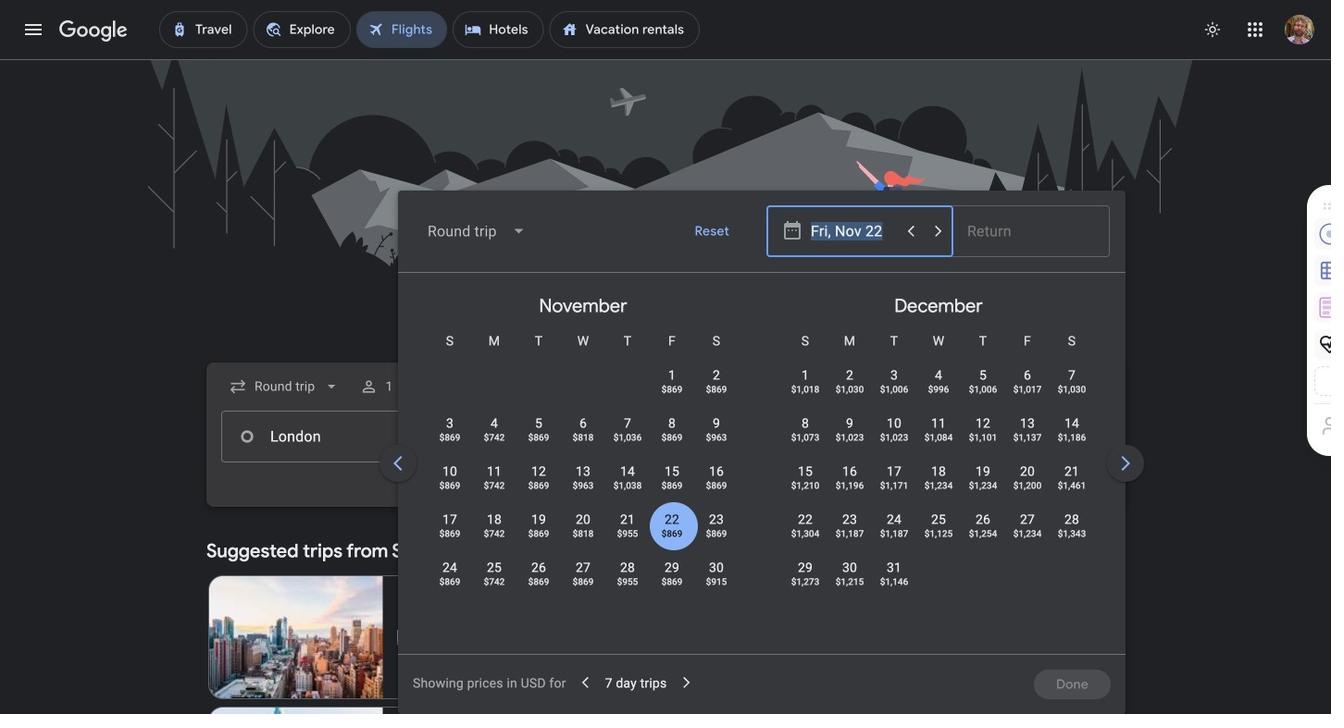 Task type: locate. For each thing, give the bounding box(es) containing it.
, 1234 us dollars element
[[925, 481, 953, 491], [969, 481, 997, 491], [1014, 530, 1042, 539]]

row group
[[406, 281, 761, 647], [761, 281, 1117, 647], [1117, 281, 1331, 647]]

, 742 us dollars element for monday, november 4, 2024 element
[[484, 433, 505, 443]]

2 , 1187 us dollars element from the left
[[880, 530, 909, 539]]

, 955 us dollars element for thursday, november 28, 2024 element
[[617, 578, 638, 587]]

, 1234 us dollars element up the thursday, december 26, 2024 element
[[969, 481, 997, 491]]

, 1006 us dollars element up thursday, december 12, 2024 element
[[969, 385, 997, 394]]

, 1084 us dollars element
[[925, 433, 953, 443]]

, 869 us dollars element up friday, november 15, 2024 element
[[662, 433, 683, 443]]

1 horizontal spatial , 1023 us dollars element
[[880, 433, 909, 443]]

0 vertical spatial return text field
[[968, 206, 1095, 256]]

, 955 us dollars element up thursday, november 28, 2024 element
[[617, 530, 638, 539]]

, 1023 us dollars element up "tuesday, december 17, 2024" element
[[880, 433, 909, 443]]

tuesday, november 5, 2024 element
[[535, 415, 543, 433]]

1 , 1023 us dollars element from the left
[[836, 433, 864, 443]]

, 869 us dollars element
[[662, 385, 683, 394], [706, 385, 727, 394], [439, 433, 461, 443], [528, 433, 549, 443], [662, 433, 683, 443], [439, 481, 461, 491], [528, 481, 549, 491], [662, 481, 683, 491], [706, 481, 727, 491], [439, 530, 461, 539], [528, 530, 549, 539], [662, 530, 683, 539], [706, 530, 727, 539], [439, 578, 461, 587], [528, 578, 549, 587], [573, 578, 594, 587], [662, 578, 683, 587]]

, 1018 us dollars element
[[791, 385, 820, 394]]

, 1030 us dollars element up 'saturday, december 14, 2024' element
[[1058, 385, 1086, 394]]

, 869 us dollars element up friday, november 29, 2024 element
[[662, 530, 683, 539]]

saturday, november 16, 2024 element
[[709, 463, 724, 481]]

, 1343 us dollars element
[[1058, 530, 1086, 539]]

thursday, november 7, 2024 element
[[624, 415, 632, 433]]

1 vertical spatial , 818 us dollars element
[[573, 530, 594, 539]]

, 869 us dollars element left monday, november 25, 2024 element
[[439, 578, 461, 587]]

saturday, november 9, 2024 element
[[713, 415, 720, 433]]

1 horizontal spatial , 1006 us dollars element
[[969, 385, 997, 394]]

sunday, november 24, 2024 element
[[443, 559, 457, 578]]

return text field for departure text box
[[967, 412, 1094, 462]]

1 , 1006 us dollars element from the left
[[880, 385, 909, 394]]

, 955 us dollars element for thursday, november 21, 2024 element
[[617, 530, 638, 539]]

sunday, december 22, 2024 element
[[798, 511, 813, 530]]

, 869 us dollars element left , 915 us dollars element on the right bottom of the page
[[662, 578, 683, 587]]

thursday, november 14, 2024 element
[[620, 463, 635, 481]]

, 1200 us dollars element
[[1014, 481, 1042, 491]]

, 869 us dollars element right "tuesday, november 26, 2024" element
[[573, 578, 594, 587]]

2 , 1030 us dollars element from the left
[[1058, 385, 1086, 394]]

, 1023 us dollars element for monday, december 9, 2024 element
[[836, 433, 864, 443]]

, 869 us dollars element for "tuesday, november 26, 2024" element
[[528, 578, 549, 587]]

, 869 us dollars element up saturday, november 9, 2024 element
[[706, 385, 727, 394]]

1 , 1030 us dollars element from the left
[[836, 385, 864, 394]]

None field
[[413, 209, 541, 254], [221, 370, 348, 404], [413, 209, 541, 254], [221, 370, 348, 404]]

sunday, december 15, 2024 element
[[798, 463, 813, 481]]

saturday, november 2, 2024 element
[[713, 367, 720, 385]]

saturday, november 30, 2024 element
[[709, 559, 724, 578]]

, 1125 us dollars element
[[925, 530, 953, 539]]

0 horizontal spatial , 1187 us dollars element
[[836, 530, 864, 539]]

, 869 us dollars element for tuesday, november 12, 2024 element
[[528, 481, 549, 491]]

, 869 us dollars element up the 'friday, november 8, 2024' element
[[662, 385, 683, 394]]

thursday, november 28, 2024 element
[[620, 559, 635, 578]]

, 955 us dollars element
[[617, 530, 638, 539], [617, 578, 638, 587]]

, 1171 us dollars element
[[880, 481, 909, 491]]

0 horizontal spatial , 963 us dollars element
[[573, 481, 594, 491]]

, 963 us dollars element up saturday, november 16, 2024 element
[[706, 433, 727, 443]]

, 1023 us dollars element for tuesday, december 10, 2024 element
[[880, 433, 909, 443]]

friday, november 8, 2024 element
[[668, 415, 676, 433]]

, 869 us dollars element up tuesday, november 19, 2024 element at the bottom left of page
[[528, 481, 549, 491]]

Return text field
[[968, 206, 1095, 256], [967, 412, 1094, 462]]

, 1101 us dollars element
[[969, 433, 997, 443]]

4 , 742 us dollars element from the top
[[484, 578, 505, 587]]

thursday, december 26, 2024 element
[[976, 511, 991, 530]]

1 row group from the left
[[406, 281, 761, 647]]

, 955 us dollars element left friday, november 29, 2024 element
[[617, 578, 638, 587]]

, 742 us dollars element up monday, november 25, 2024 element
[[484, 530, 505, 539]]

, 869 us dollars element for wednesday, november 27, 2024 element
[[573, 578, 594, 587]]

, 1187 us dollars element up the monday, december 30, 2024 'element'
[[836, 530, 864, 539]]

, 1030 us dollars element up monday, december 9, 2024 element
[[836, 385, 864, 394]]

tuesday, december 3, 2024 element
[[891, 367, 898, 385]]

Departure text field
[[810, 412, 938, 462]]

2 , 818 us dollars element from the top
[[573, 530, 594, 539]]

0 vertical spatial , 818 us dollars element
[[573, 433, 594, 443]]

row
[[650, 351, 739, 411], [783, 351, 1094, 411], [428, 406, 739, 459], [783, 406, 1094, 459], [428, 455, 739, 507], [783, 455, 1094, 507], [428, 503, 739, 556], [783, 503, 1094, 556], [428, 551, 739, 604], [783, 551, 917, 604]]

2 , 1023 us dollars element from the left
[[880, 433, 909, 443]]

0 horizontal spatial , 1030 us dollars element
[[836, 385, 864, 394]]

1 horizontal spatial , 963 us dollars element
[[706, 433, 727, 443]]

3 , 742 us dollars element from the top
[[484, 530, 505, 539]]

, 869 us dollars element up "tuesday, november 26, 2024" element
[[528, 530, 549, 539]]

, 869 us dollars element for friday, november 29, 2024 element
[[662, 578, 683, 587]]

wednesday, november 13, 2024 element
[[576, 463, 591, 481]]

, 742 us dollars element left "tuesday, november 26, 2024" element
[[484, 578, 505, 587]]

, 1023 us dollars element
[[836, 433, 864, 443], [880, 433, 909, 443]]

sunday, december 8, 2024 element
[[802, 415, 809, 433]]

saturday, december 28, 2024 element
[[1065, 511, 1080, 530]]

friday, november 1, 2024 element
[[668, 367, 676, 385]]

, 869 us dollars element up saturday, november 30, 2024 element
[[706, 530, 727, 539]]

friday, november 29, 2024 element
[[665, 559, 680, 578]]

, 742 us dollars element up monday, november 11, 2024 'element'
[[484, 433, 505, 443]]

, 869 us dollars element for sunday, november 24, 2024 element
[[439, 578, 461, 587]]

1 horizontal spatial , 1030 us dollars element
[[1058, 385, 1086, 394]]

, 818 us dollars element
[[573, 433, 594, 443], [573, 530, 594, 539]]

0 vertical spatial , 963 us dollars element
[[706, 433, 727, 443]]

2 , 1006 us dollars element from the left
[[969, 385, 997, 394]]

3 row group from the left
[[1117, 281, 1331, 647]]

1 horizontal spatial , 1234 us dollars element
[[969, 481, 997, 491]]

, 869 us dollars element up sunday, november 24, 2024 element
[[439, 530, 461, 539]]

0 horizontal spatial , 1234 us dollars element
[[925, 481, 953, 491]]

, 742 us dollars element up "monday, november 18, 2024" element
[[484, 481, 505, 491]]

monday, december 9, 2024 element
[[846, 415, 854, 433]]

, 1006 us dollars element
[[880, 385, 909, 394], [969, 385, 997, 394]]

, 869 us dollars element up sunday, november 17, 2024 element
[[439, 481, 461, 491]]

1 vertical spatial return text field
[[967, 412, 1094, 462]]

1 , 955 us dollars element from the top
[[617, 530, 638, 539]]

monday, november 25, 2024 element
[[487, 559, 502, 578]]

tuesday, december 31, 2024 element
[[887, 559, 902, 578]]

, 1210 us dollars element
[[791, 481, 820, 491]]

, 1234 us dollars element up wednesday, december 25, 2024 element
[[925, 481, 953, 491]]

, 818 us dollars element for wednesday, november 20, 2024 element
[[573, 530, 594, 539]]

, 963 us dollars element up wednesday, november 20, 2024 element
[[573, 481, 594, 491]]

, 1234 us dollars element for thursday, december 19, 2024 element
[[969, 481, 997, 491]]

, 1006 us dollars element up tuesday, december 10, 2024 element
[[880, 385, 909, 394]]

, 1234 us dollars element left ", 1343 us dollars" element
[[1014, 530, 1042, 539]]

thursday, november 21, 2024 element
[[620, 511, 635, 530]]

, 1023 us dollars element up monday, december 16, 2024 element
[[836, 433, 864, 443]]

, 1187 us dollars element
[[836, 530, 864, 539], [880, 530, 909, 539]]

, 1038 us dollars element
[[614, 481, 642, 491]]

1 , 1187 us dollars element from the left
[[836, 530, 864, 539]]

, 1030 us dollars element
[[836, 385, 864, 394], [1058, 385, 1086, 394]]

, 869 us dollars element up tuesday, november 12, 2024 element
[[528, 433, 549, 443]]

2 , 955 us dollars element from the top
[[617, 578, 638, 587]]

1 vertical spatial , 963 us dollars element
[[573, 481, 594, 491]]

1 vertical spatial , 955 us dollars element
[[617, 578, 638, 587]]

, 869 us dollars element for saturday, november 16, 2024 element
[[706, 481, 727, 491]]

, 869 us dollars element up sunday, november 10, 2024 element
[[439, 433, 461, 443]]

, 869 us dollars element left wednesday, november 27, 2024 element
[[528, 578, 549, 587]]

tuesday, december 24, 2024 element
[[887, 511, 902, 530]]

, 869 us dollars element for tuesday, november 5, 2024 element
[[528, 433, 549, 443]]

tuesday, november 19, 2024 element
[[531, 511, 546, 530]]

2 , 742 us dollars element from the top
[[484, 481, 505, 491]]

, 742 us dollars element
[[484, 433, 505, 443], [484, 481, 505, 491], [484, 530, 505, 539], [484, 578, 505, 587]]

1 horizontal spatial , 1187 us dollars element
[[880, 530, 909, 539]]

, 963 us dollars element
[[706, 433, 727, 443], [573, 481, 594, 491]]

, 1187 us dollars element up tuesday, december 31, 2024 element
[[880, 530, 909, 539]]

, 869 us dollars element up friday, november 22, 2024, departure date. element
[[662, 481, 683, 491]]

frontier image
[[398, 631, 413, 645]]

2 horizontal spatial , 1234 us dollars element
[[1014, 530, 1042, 539]]

thursday, december 19, 2024 element
[[976, 463, 991, 481]]

, 742 us dollars element for monday, november 25, 2024 element
[[484, 578, 505, 587]]

, 1304 us dollars element
[[791, 530, 820, 539]]

1 , 742 us dollars element from the top
[[484, 433, 505, 443]]

, 869 us dollars element for sunday, november 17, 2024 element
[[439, 530, 461, 539]]

0 vertical spatial , 955 us dollars element
[[617, 530, 638, 539]]

, 869 us dollars element for sunday, november 3, 2024 element at the left bottom
[[439, 433, 461, 443]]

thursday, december 5, 2024 element
[[980, 367, 987, 385]]

1 , 818 us dollars element from the top
[[573, 433, 594, 443]]

wednesday, december 4, 2024 element
[[935, 367, 943, 385]]

wednesday, december 11, 2024 element
[[931, 415, 946, 433]]

0 horizontal spatial , 1006 us dollars element
[[880, 385, 909, 394]]

saturday, november 23, 2024 element
[[709, 511, 724, 530]]

, 1073 us dollars element
[[791, 433, 820, 443]]

sunday, november 17, 2024 element
[[443, 511, 457, 530]]

, 818 us dollars element up wednesday, november 13, 2024 element
[[573, 433, 594, 443]]

, 869 us dollars element up saturday, november 23, 2024 element on the right
[[706, 481, 727, 491]]

grid
[[406, 281, 1331, 666]]

friday, november 15, 2024 element
[[665, 463, 680, 481]]

0 horizontal spatial , 1023 us dollars element
[[836, 433, 864, 443]]

, 818 us dollars element up wednesday, november 27, 2024 element
[[573, 530, 594, 539]]



Task type: vqa. For each thing, say whether or not it's contained in the screenshot.
Thursday, November 14, 2024 element on the bottom of the page
yes



Task type: describe. For each thing, give the bounding box(es) containing it.
monday, november 11, 2024 element
[[487, 463, 502, 481]]

grid inside flight search box
[[406, 281, 1331, 666]]

tuesday, november 12, 2024 element
[[531, 463, 546, 481]]

tuesday, december 10, 2024 element
[[887, 415, 902, 433]]

previous image
[[376, 442, 420, 486]]

monday, december 2, 2024 element
[[846, 367, 854, 385]]

, 869 us dollars element for sunday, november 10, 2024 element
[[439, 481, 461, 491]]

, 1234 us dollars element for wednesday, december 18, 2024 element
[[925, 481, 953, 491]]

, 963 us dollars element for wednesday, november 13, 2024 element
[[573, 481, 594, 491]]

, 1137 us dollars element
[[1014, 433, 1042, 443]]

, 869 us dollars element for tuesday, november 19, 2024 element at the bottom left of page
[[528, 530, 549, 539]]

, 1187 us dollars element for tuesday, december 24, 2024 element at right bottom
[[880, 530, 909, 539]]

main menu image
[[22, 19, 44, 41]]

, 1196 us dollars element
[[836, 481, 864, 491]]

, 1030 us dollars element for monday, december 2, 2024 "element"
[[836, 385, 864, 394]]

, 1017 us dollars element
[[1014, 385, 1042, 394]]

, 1187 us dollars element for "monday, december 23, 2024" element
[[836, 530, 864, 539]]

tuesday, november 26, 2024 element
[[531, 559, 546, 578]]

, 1273 us dollars element
[[791, 578, 820, 587]]

wednesday, november 6, 2024 element
[[580, 415, 587, 433]]

friday, december 20, 2024 element
[[1020, 463, 1035, 481]]

friday, december 6, 2024 element
[[1024, 367, 1032, 385]]

wednesday, december 25, 2024 element
[[931, 511, 946, 530]]

, 1215 us dollars element
[[836, 578, 864, 587]]

, 1254 us dollars element
[[969, 530, 997, 539]]

next image
[[1104, 442, 1148, 486]]

change appearance image
[[1191, 7, 1235, 52]]

sunday, november 10, 2024 element
[[443, 463, 457, 481]]

, 869 us dollars element for friday, november 22, 2024, departure date. element
[[662, 530, 683, 539]]

suggested trips from san francisco region
[[206, 530, 1125, 715]]

, 1186 us dollars element
[[1058, 433, 1086, 443]]

, 869 us dollars element for the 'friday, november 8, 2024' element
[[662, 433, 683, 443]]

friday, november 22, 2024, departure date. element
[[665, 511, 680, 530]]

2 row group from the left
[[761, 281, 1117, 647]]

Flight search field
[[192, 191, 1331, 715]]

saturday, december 21, 2024 element
[[1065, 463, 1080, 481]]

209 US dollars text field
[[599, 671, 630, 688]]

, 869 us dollars element for saturday, november 2, 2024 element
[[706, 385, 727, 394]]

wednesday, november 27, 2024 element
[[576, 559, 591, 578]]

Departure text field
[[811, 206, 896, 256]]

, 1030 us dollars element for saturday, december 7, 2024 element
[[1058, 385, 1086, 394]]

, 1006 us dollars element for thursday, december 5, 2024 'element' on the right bottom of the page
[[969, 385, 997, 394]]

friday, december 13, 2024 element
[[1020, 415, 1035, 433]]

monday, december 16, 2024 element
[[843, 463, 857, 481]]

saturday, december 14, 2024 element
[[1065, 415, 1080, 433]]

Where from? text field
[[221, 411, 482, 463]]

friday, december 27, 2024 element
[[1020, 511, 1035, 530]]

sunday, december 29, 2024 element
[[798, 559, 813, 578]]

, 915 us dollars element
[[706, 578, 727, 587]]

swap origin and destination. image
[[475, 426, 497, 448]]

wednesday, december 18, 2024 element
[[931, 463, 946, 481]]

monday, december 30, 2024 element
[[843, 559, 857, 578]]

, 1036 us dollars element
[[614, 433, 642, 443]]

, 1461 us dollars element
[[1058, 481, 1086, 491]]

, 869 us dollars element for friday, november 1, 2024 element
[[662, 385, 683, 394]]

, 1146 us dollars element
[[880, 578, 909, 587]]

thursday, december 12, 2024 element
[[976, 415, 991, 433]]

tuesday, december 17, 2024 element
[[887, 463, 902, 481]]

, 742 us dollars element for "monday, november 18, 2024" element
[[484, 530, 505, 539]]

, 1234 us dollars element for friday, december 27, 2024 'element'
[[1014, 530, 1042, 539]]

, 818 us dollars element for wednesday, november 6, 2024 "element"
[[573, 433, 594, 443]]

saturday, december 7, 2024 element
[[1068, 367, 1076, 385]]

monday, december 23, 2024 element
[[843, 511, 857, 530]]

sunday, december 1, 2024 element
[[802, 367, 809, 385]]

monday, november 18, 2024 element
[[487, 511, 502, 530]]

, 869 us dollars element for saturday, november 23, 2024 element on the right
[[706, 530, 727, 539]]

, 963 us dollars element for saturday, november 9, 2024 element
[[706, 433, 727, 443]]

sunday, november 3, 2024 element
[[446, 415, 454, 433]]

return text field for departure text field
[[968, 206, 1095, 256]]

, 1006 us dollars element for the tuesday, december 3, 2024 element
[[880, 385, 909, 394]]

, 996 us dollars element
[[928, 385, 949, 394]]

wednesday, november 20, 2024 element
[[576, 511, 591, 530]]

, 869 us dollars element for friday, november 15, 2024 element
[[662, 481, 683, 491]]

monday, november 4, 2024 element
[[491, 415, 498, 433]]

, 742 us dollars element for monday, november 11, 2024 'element'
[[484, 481, 505, 491]]



